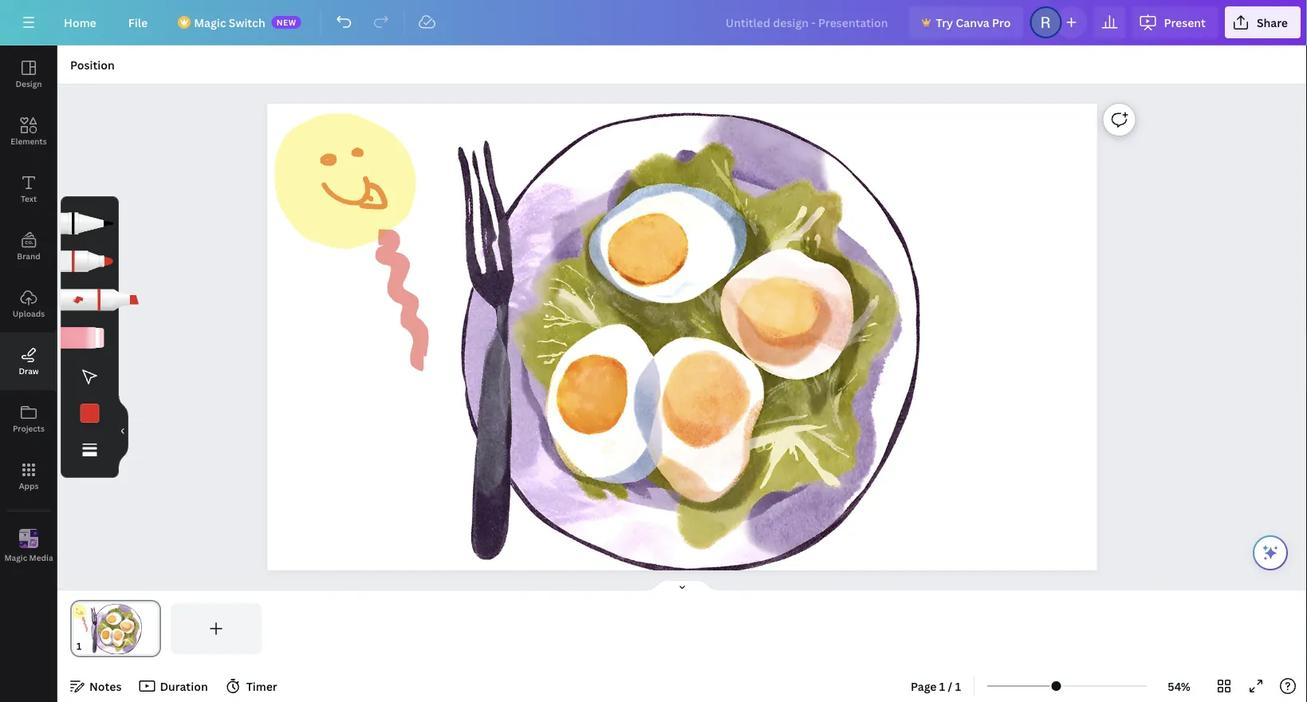 Task type: describe. For each thing, give the bounding box(es) containing it.
magic for magic switch
[[194, 15, 226, 30]]

present button
[[1133, 6, 1219, 38]]

try canva pro button
[[909, 6, 1024, 38]]

file button
[[116, 6, 161, 38]]

54%
[[1168, 679, 1191, 694]]

try canva pro
[[937, 15, 1011, 30]]

design button
[[0, 45, 57, 103]]

canva
[[956, 15, 990, 30]]

1 1 from the left
[[940, 679, 946, 694]]

new
[[277, 17, 297, 28]]

position button
[[64, 52, 121, 77]]

share button
[[1226, 6, 1302, 38]]

draw
[[19, 365, 39, 376]]

magic switch
[[194, 15, 265, 30]]

brand
[[17, 251, 40, 261]]

main menu bar
[[0, 0, 1308, 45]]

side panel tab list
[[0, 45, 57, 575]]

duration
[[160, 679, 208, 694]]

draw button
[[0, 333, 57, 390]]

2 1 from the left
[[956, 679, 962, 694]]

hide image
[[118, 393, 128, 470]]

uploads
[[13, 308, 45, 319]]

home
[[64, 15, 96, 30]]

text
[[21, 193, 37, 204]]

switch
[[229, 15, 265, 30]]

pro
[[993, 15, 1011, 30]]

try
[[937, 15, 954, 30]]

notes button
[[64, 674, 128, 699]]

magic for magic media
[[4, 552, 27, 563]]

page 1 / 1
[[911, 679, 962, 694]]

elements
[[11, 136, 47, 146]]



Task type: locate. For each thing, give the bounding box(es) containing it.
#e7191f image
[[80, 404, 99, 423], [80, 404, 99, 423]]

uploads button
[[0, 275, 57, 333]]

magic media button
[[0, 518, 57, 575]]

1
[[940, 679, 946, 694], [956, 679, 962, 694]]

share
[[1258, 15, 1289, 30]]

text button
[[0, 160, 57, 218]]

page 1 image
[[70, 603, 161, 654]]

brand button
[[0, 218, 57, 275]]

1 horizontal spatial 1
[[956, 679, 962, 694]]

canva assistant image
[[1262, 543, 1281, 563]]

present
[[1165, 15, 1206, 30]]

1 horizontal spatial magic
[[194, 15, 226, 30]]

1 right /
[[956, 679, 962, 694]]

/
[[948, 679, 953, 694]]

duration button
[[134, 674, 214, 699]]

timer button
[[221, 674, 284, 699]]

projects
[[13, 423, 45, 434]]

0 horizontal spatial 1
[[940, 679, 946, 694]]

1 left /
[[940, 679, 946, 694]]

page
[[911, 679, 937, 694]]

file
[[128, 15, 148, 30]]

notes
[[89, 679, 122, 694]]

elements button
[[0, 103, 57, 160]]

magic
[[194, 15, 226, 30], [4, 552, 27, 563]]

position
[[70, 57, 115, 72]]

0 horizontal spatial magic
[[4, 552, 27, 563]]

1 vertical spatial magic
[[4, 552, 27, 563]]

hide pages image
[[644, 579, 721, 592]]

home link
[[51, 6, 109, 38]]

media
[[29, 552, 53, 563]]

54% button
[[1154, 674, 1206, 699]]

magic media
[[4, 552, 53, 563]]

magic inside button
[[4, 552, 27, 563]]

Design title text field
[[713, 6, 903, 38]]

Page title text field
[[89, 638, 95, 654]]

magic left media
[[4, 552, 27, 563]]

design
[[16, 78, 42, 89]]

projects button
[[0, 390, 57, 448]]

timer
[[246, 679, 277, 694]]

0 vertical spatial magic
[[194, 15, 226, 30]]

apps
[[19, 480, 39, 491]]

magic inside the main "menu bar"
[[194, 15, 226, 30]]

apps button
[[0, 448, 57, 505]]

magic left switch
[[194, 15, 226, 30]]



Task type: vqa. For each thing, say whether or not it's contained in the screenshot.
the Magic in Main Menu Bar
yes



